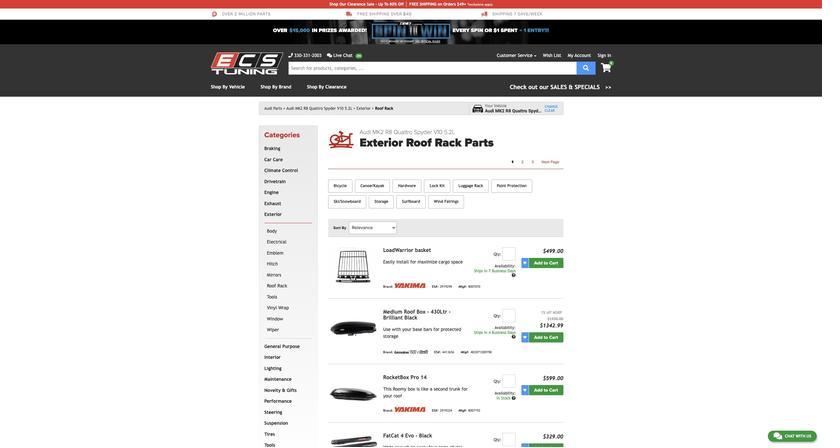 Task type: describe. For each thing, give the bounding box(es) containing it.
next page link
[[538, 158, 564, 166]]

shipping 7 days/week
[[493, 12, 543, 17]]

for inside "use with your base bars for protected storage"
[[434, 327, 440, 333]]

black inside medium roof box - 430ltr - brilliant black
[[405, 315, 418, 321]]

climate
[[265, 168, 281, 174]]

2 availability: from the top
[[495, 326, 516, 331]]

storage link
[[369, 196, 394, 209]]

audi for audi mk2 r8 quattro spyder v10 5.2l exterior roof rack parts
[[360, 129, 371, 136]]

ecs tuning 'spin to win' contest logo image
[[372, 22, 450, 39]]

audi for audi parts
[[265, 106, 272, 111]]

add to wish list image for $499.00
[[524, 262, 527, 265]]

mk2 inside your vehicle audi mk2 r8 quattro spyder v10 5.2l
[[496, 108, 505, 114]]

sign in link
[[598, 53, 612, 58]]

0 vertical spatial exterior
[[357, 106, 371, 111]]

medium roof box - 430ltr - brilliant black
[[383, 309, 451, 321]]

genuine volkswagen audi - corporate logo image
[[395, 351, 428, 354]]

- right box
[[428, 309, 429, 316]]

free shipping over $49 link
[[346, 11, 412, 17]]

0 horizontal spatial exterior link
[[263, 210, 311, 221]]

1 horizontal spatial exterior link
[[357, 106, 374, 111]]

storage
[[383, 334, 399, 339]]

es#2919299 - 8007070 - loadwarrior basket - easily install for maximize cargo space - yakima - audi bmw volkswagen mercedes benz mini porsche image
[[328, 248, 378, 285]]

0 vertical spatial mfg#:
[[459, 286, 467, 289]]

interior
[[265, 355, 281, 361]]

like
[[421, 387, 429, 392]]

over for over 2 million parts
[[222, 12, 233, 17]]

tools
[[267, 295, 277, 300]]

roof rack inside roof rack link
[[267, 284, 287, 289]]

sale
[[367, 2, 375, 7]]

by right sort
[[342, 226, 347, 230]]

specials
[[575, 84, 600, 91]]

0 vertical spatial in
[[312, 27, 318, 34]]

braking
[[265, 146, 280, 151]]

braking link
[[263, 144, 311, 155]]

2 cart from the top
[[550, 335, 558, 341]]

r8 inside your vehicle audi mk2 r8 quattro spyder v10 5.2l
[[506, 108, 511, 114]]

qty: for medium roof box - 430ltr - brilliant black
[[494, 314, 502, 319]]

shop for shop by clearance
[[307, 84, 318, 90]]

use
[[383, 327, 391, 333]]

million
[[239, 12, 256, 17]]

with for use
[[392, 327, 401, 333]]

electrical link
[[266, 237, 311, 248]]

mfg#: for box
[[461, 351, 470, 355]]

2 inside 'link'
[[235, 12, 237, 17]]

clear link
[[545, 109, 558, 113]]

emblem
[[267, 251, 284, 256]]

4 qty: from the top
[[494, 438, 502, 443]]

spyder for audi mk2 r8 quattro spyder v10 5.2l
[[324, 106, 336, 111]]

quattro inside your vehicle audi mk2 r8 quattro spyder v10 5.2l
[[513, 108, 528, 114]]

for inside the this roomy box is like a second trunk for your roof
[[462, 387, 468, 392]]

change link
[[545, 105, 558, 109]]

suspension link
[[263, 419, 311, 430]]

1 horizontal spatial roof rack
[[375, 106, 394, 111]]

care
[[273, 157, 283, 162]]

by for vehicle
[[223, 84, 228, 90]]

1 vertical spatial in
[[497, 397, 500, 401]]

general purpose
[[265, 344, 300, 350]]

330-331-2003
[[294, 53, 322, 58]]

paint
[[497, 184, 507, 188]]

brand
[[279, 84, 291, 90]]

hardware
[[398, 184, 416, 188]]

1 inside paginated product list navigation navigation
[[512, 160, 514, 164]]

es#: for 14
[[432, 410, 439, 413]]

1%
[[541, 311, 546, 316]]

es#2919324 - 8007192 - rocketbox pro 14 - this roomy box is like a second trunk for your roof - yakima - audi bmw volkswagen mercedes benz mini porsche image
[[328, 375, 378, 413]]

3 link
[[528, 158, 538, 166]]

vinyl wrap link
[[266, 303, 311, 314]]

2003
[[312, 53, 322, 58]]

phone image
[[289, 53, 293, 58]]

v10 inside your vehicle audi mk2 r8 quattro spyder v10 5.2l
[[544, 108, 552, 114]]

next
[[542, 160, 550, 164]]

& for sales
[[569, 84, 573, 91]]

qty: for loadwarrior basket
[[494, 252, 502, 257]]

0 horizontal spatial chat
[[343, 53, 353, 58]]

comments image for live
[[327, 53, 332, 58]]

drivetrain link
[[263, 177, 311, 188]]

is
[[417, 387, 420, 392]]

2 to from the top
[[544, 335, 548, 341]]

maintenance link
[[263, 375, 311, 386]]

430ltr
[[431, 309, 447, 316]]

use with your base bars for protected storage
[[383, 327, 461, 339]]

1 horizontal spatial 4
[[489, 331, 491, 336]]

climate control
[[265, 168, 298, 174]]

0 horizontal spatial parts
[[274, 106, 282, 111]]

$599.00
[[543, 376, 564, 382]]

mfg#: 4k2071200y9b
[[461, 351, 492, 355]]

exterior subcategories element
[[265, 223, 312, 339]]

mfg#: 8007192
[[459, 410, 481, 413]]

sales & specials link
[[510, 83, 612, 92]]

engine
[[265, 190, 279, 196]]

wish list link
[[543, 53, 562, 58]]

es#4413656 - 4k2071200y9b - medium roof box - 430ltr - brilliant black - use with your base bars for protected storage - genuine volkswagen audi - audi image
[[328, 310, 378, 347]]

exterior inside audi mk2 r8 quattro spyder v10 5.2l exterior roof rack parts
[[360, 136, 403, 150]]

1 vertical spatial chat
[[786, 435, 795, 439]]

2 add from the top
[[535, 335, 543, 341]]

necessary.
[[400, 40, 415, 43]]

your vehicle audi mk2 r8 quattro spyder v10 5.2l
[[485, 104, 562, 114]]

free ship ping on orders $49+ *exclusions apply
[[410, 2, 493, 7]]

0 horizontal spatial 7
[[489, 269, 491, 274]]

steering
[[265, 410, 282, 416]]

customer
[[497, 53, 517, 58]]

engine link
[[263, 188, 311, 199]]

ski/snowboard link
[[328, 196, 367, 209]]

5.2l for audi mk2 r8 quattro spyder v10 5.2l
[[345, 106, 352, 111]]

shipping 7 days/week link
[[482, 11, 543, 17]]

2 link
[[518, 158, 528, 166]]

lock
[[430, 184, 439, 188]]

qty: for rocketbox pro 14
[[494, 380, 502, 384]]

medium
[[383, 309, 403, 316]]

category navigation element
[[259, 126, 318, 448]]

shipping
[[493, 12, 513, 17]]

spyder for audi mk2 r8 quattro spyder v10 5.2l exterior roof rack parts
[[414, 129, 432, 136]]

to for $499.00
[[544, 261, 548, 266]]

business for loadwarrior basket
[[492, 269, 507, 274]]

car
[[265, 157, 272, 162]]

5.2l inside your vehicle audi mk2 r8 quattro spyder v10 5.2l
[[553, 108, 562, 114]]

wish list
[[543, 53, 562, 58]]

shop by brand link
[[261, 84, 291, 90]]

es#: 4413656
[[435, 351, 455, 355]]

add for $599.00
[[535, 388, 543, 394]]

this
[[383, 387, 392, 392]]

mirrors link
[[266, 270, 311, 281]]

v10 for audi mk2 r8 quattro spyder v10 5.2l
[[337, 106, 344, 111]]

r8 for audi mk2 r8 quattro spyder v10 5.2l
[[304, 106, 308, 111]]

es#: for box
[[435, 351, 441, 355]]

$499.00
[[543, 249, 564, 255]]

shopping cart image
[[601, 63, 612, 73]]

1 horizontal spatial 7
[[514, 12, 517, 17]]

fairings
[[445, 200, 459, 204]]

wiper link
[[266, 325, 311, 336]]

car care link
[[263, 155, 311, 166]]

wind fairings
[[434, 200, 459, 204]]

$1
[[494, 27, 500, 34]]

& for novelty
[[282, 388, 286, 394]]

sales & specials
[[551, 84, 600, 91]]

comments image for chat
[[774, 433, 783, 441]]

to
[[385, 2, 389, 7]]

audi inside your vehicle audi mk2 r8 quattro spyder v10 5.2l
[[485, 108, 494, 114]]

apply
[[485, 2, 493, 6]]

roof inside audi mk2 r8 quattro spyder v10 5.2l exterior roof rack parts
[[406, 136, 432, 150]]

roof inside exterior subcategories element
[[267, 284, 276, 289]]

luggage rack link
[[453, 180, 489, 193]]

our
[[340, 2, 347, 7]]

free
[[357, 12, 368, 17]]

to for $599.00
[[544, 388, 548, 394]]

es#: 2919299
[[432, 286, 452, 289]]

8007070
[[469, 286, 481, 289]]

canoe/kayak link
[[355, 180, 390, 193]]

free shipping over $49
[[357, 12, 412, 17]]

question circle image for $599.00
[[512, 397, 516, 401]]

add to cart button for $499.00
[[529, 258, 564, 269]]

medium roof box - 430ltr - brilliant black link
[[383, 309, 451, 321]]

body
[[267, 229, 277, 234]]

spin
[[471, 27, 484, 34]]

cart for $499.00
[[550, 261, 558, 266]]

mk2 for audi mk2 r8 quattro spyder v10 5.2l
[[296, 106, 303, 111]]

business for medium roof box - 430ltr - brilliant black
[[492, 331, 507, 336]]

base
[[413, 327, 422, 333]]

by for brand
[[273, 84, 278, 90]]

stock
[[501, 397, 511, 401]]

ski/snowboard
[[334, 200, 361, 204]]

your inside "use with your base bars for protected storage"
[[403, 327, 412, 333]]

roomy
[[393, 387, 407, 392]]



Task type: vqa. For each thing, say whether or not it's contained in the screenshot.
$29.12 (13% off MSRP)
no



Task type: locate. For each thing, give the bounding box(es) containing it.
your left base
[[403, 327, 412, 333]]

2 vertical spatial exterior
[[265, 212, 282, 218]]

comments image left chat with us
[[774, 433, 783, 441]]

1 vertical spatial your
[[383, 394, 393, 399]]

0 horizontal spatial &
[[282, 388, 286, 394]]

0 horizontal spatial your
[[383, 394, 393, 399]]

body link
[[266, 226, 311, 237]]

to down $499.00
[[544, 261, 548, 266]]

clearance for our
[[348, 2, 366, 7]]

1 vertical spatial ships
[[474, 331, 483, 336]]

brand: for 14
[[383, 410, 394, 413]]

1 vertical spatial to
[[544, 335, 548, 341]]

1 vertical spatial add to cart button
[[529, 333, 564, 343]]

add to cart for $499.00
[[535, 261, 558, 266]]

*exclusions apply link
[[468, 2, 493, 7]]

1 add from the top
[[535, 261, 543, 266]]

availability: for $499.00
[[495, 264, 516, 269]]

0 vertical spatial &
[[569, 84, 573, 91]]

your inside the this roomy box is like a second trunk for your roof
[[383, 394, 393, 399]]

1 add to cart from the top
[[535, 261, 558, 266]]

audi mk2 r8 quattro spyder v10 5.2l exterior roof rack parts
[[360, 129, 494, 150]]

0 horizontal spatial with
[[392, 327, 401, 333]]

1 horizontal spatial for
[[434, 327, 440, 333]]

vinyl
[[267, 306, 277, 311]]

paginated product list navigation navigation
[[360, 158, 564, 166]]

roof rack link
[[266, 281, 311, 292]]

search image
[[584, 65, 589, 71]]

0 horizontal spatial roof rack
[[267, 284, 287, 289]]

roof
[[375, 106, 384, 111], [406, 136, 432, 150], [267, 284, 276, 289], [404, 309, 415, 316]]

1 horizontal spatial chat
[[786, 435, 795, 439]]

1 horizontal spatial 5.2l
[[444, 129, 455, 136]]

cart down $499.00
[[550, 261, 558, 266]]

or
[[485, 27, 493, 34]]

2 right 1 link
[[522, 160, 524, 164]]

yakima - corporate logo image
[[395, 284, 426, 289], [395, 408, 426, 413]]

suspension
[[265, 421, 288, 427]]

2 horizontal spatial mk2
[[496, 108, 505, 114]]

parts down shop by brand 'link' at the top left
[[274, 106, 282, 111]]

shop our clearance sale - up to 80% off link
[[330, 1, 407, 7]]

& right sales
[[569, 84, 573, 91]]

with up storage
[[392, 327, 401, 333]]

1 vertical spatial vehicle
[[494, 104, 507, 108]]

v10 for audi mk2 r8 quattro spyder v10 5.2l exterior roof rack parts
[[434, 129, 443, 136]]

availability: for $599.00
[[495, 392, 516, 396]]

clearance for by
[[326, 84, 347, 90]]

3 add from the top
[[535, 388, 543, 394]]

1 vertical spatial 4
[[401, 433, 404, 440]]

1 vertical spatial black
[[419, 433, 432, 440]]

1 vertical spatial 1
[[512, 160, 514, 164]]

clearance up free
[[348, 2, 366, 7]]

mfg#: for 14
[[459, 410, 467, 413]]

2 vertical spatial to
[[544, 388, 548, 394]]

space
[[452, 260, 463, 265]]

ships for loadwarrior basket
[[474, 269, 483, 274]]

account
[[575, 53, 592, 58]]

yakima - corporate logo image down the roof
[[395, 408, 426, 413]]

ships up 8007070
[[474, 269, 483, 274]]

shop for shop by brand
[[261, 84, 271, 90]]

7
[[514, 12, 517, 17], [489, 269, 491, 274]]

spyder inside your vehicle audi mk2 r8 quattro spyder v10 5.2l
[[529, 108, 543, 114]]

1 horizontal spatial v10
[[434, 129, 443, 136]]

1 vertical spatial question circle image
[[512, 336, 516, 340]]

*exclusions
[[468, 2, 484, 6]]

my account
[[568, 53, 592, 58]]

for
[[411, 260, 417, 265], [434, 327, 440, 333], [462, 387, 468, 392]]

2 business from the top
[[492, 331, 507, 336]]

luggage
[[459, 184, 474, 188]]

hardware link
[[393, 180, 422, 193]]

2 question circle image from the top
[[512, 336, 516, 340]]

4 up 4k2071200y9b
[[489, 331, 491, 336]]

question circle image right stock
[[512, 397, 516, 401]]

3 add to cart from the top
[[535, 388, 558, 394]]

shop by clearance link
[[307, 84, 347, 90]]

mk2
[[296, 106, 303, 111], [496, 108, 505, 114], [373, 129, 384, 136]]

in for medium roof box - 430ltr - brilliant black
[[485, 331, 488, 336]]

0 vertical spatial add to wish list image
[[524, 262, 527, 265]]

availability: up ships in 4 business days
[[495, 326, 516, 331]]

black up base
[[405, 315, 418, 321]]

fatcat 4 evo - black
[[383, 433, 432, 440]]

chat right live
[[343, 53, 353, 58]]

days for loadwarrior basket
[[508, 269, 516, 274]]

2 vertical spatial es#:
[[432, 410, 439, 413]]

0 vertical spatial over
[[222, 12, 233, 17]]

availability: up stock
[[495, 392, 516, 396]]

mfg#: left 4k2071200y9b
[[461, 351, 470, 355]]

by down ecs tuning image
[[223, 84, 228, 90]]

0 horizontal spatial mk2
[[296, 106, 303, 111]]

0 vertical spatial vehicle
[[229, 84, 245, 90]]

0 link
[[596, 61, 614, 73]]

.
[[441, 40, 441, 43]]

your
[[403, 327, 412, 333], [383, 394, 393, 399]]

chat with us link
[[768, 432, 817, 443]]

cart for $599.00
[[550, 388, 558, 394]]

to down the $599.00
[[544, 388, 548, 394]]

ping
[[428, 2, 437, 7]]

2 vertical spatial add to cart button
[[529, 386, 564, 396]]

1 to from the top
[[544, 261, 548, 266]]

& left gifts
[[282, 388, 286, 394]]

1 horizontal spatial 1
[[524, 27, 527, 34]]

1 horizontal spatial your
[[403, 327, 412, 333]]

1 yakima - corporate logo image from the top
[[395, 284, 426, 289]]

exhaust
[[265, 201, 281, 207]]

1 horizontal spatial over
[[273, 27, 288, 34]]

vehicle down ecs tuning image
[[229, 84, 245, 90]]

question circle image
[[512, 274, 516, 278], [512, 336, 516, 340], [512, 397, 516, 401]]

over inside 'link'
[[222, 12, 233, 17]]

2 yakima - corporate logo image from the top
[[395, 408, 426, 413]]

1 qty: from the top
[[494, 252, 502, 257]]

0 vertical spatial for
[[411, 260, 417, 265]]

1 ships from the top
[[474, 269, 483, 274]]

1
[[524, 27, 527, 34], [512, 160, 514, 164]]

$1342.99
[[540, 323, 564, 329]]

parts inside audi mk2 r8 quattro spyder v10 5.2l exterior roof rack parts
[[465, 136, 494, 150]]

yakima - corporate logo image for rocketbox
[[395, 408, 426, 413]]

shop inside shop our clearance sale - up to 80% off link
[[330, 2, 339, 7]]

business
[[492, 269, 507, 274], [492, 331, 507, 336]]

question circle image down "ships in 7 business days"
[[512, 274, 516, 278]]

0 horizontal spatial 4
[[401, 433, 404, 440]]

0 vertical spatial with
[[392, 327, 401, 333]]

3 availability: from the top
[[495, 392, 516, 396]]

v10 inside audi mk2 r8 quattro spyder v10 5.2l exterior roof rack parts
[[434, 129, 443, 136]]

2 add to cart from the top
[[535, 335, 558, 341]]

with
[[392, 327, 401, 333], [796, 435, 806, 439]]

2 vertical spatial add to cart
[[535, 388, 558, 394]]

surfboard
[[402, 200, 420, 204]]

cart down the $599.00
[[550, 388, 558, 394]]

audi parts link
[[265, 106, 286, 111]]

1 horizontal spatial r8
[[386, 129, 392, 136]]

add to wish list image for $599.00
[[524, 389, 527, 393]]

2 qty: from the top
[[494, 314, 502, 319]]

es#3475901 - 8003095 - fatcat 4 evo - black  - wide enough to carry four pairs of skis or two snowboards - mounts tool-free on virtually any roof rack! - yakima - audi bmw volkswagen mercedes benz mini porsche image
[[328, 434, 378, 448]]

yakima - corporate logo image for loadwarrior
[[395, 284, 426, 289]]

steering link
[[263, 408, 311, 419]]

parts up paginated product list navigation navigation
[[465, 136, 494, 150]]

1 add to cart button from the top
[[529, 258, 564, 269]]

with left the us
[[796, 435, 806, 439]]

1 vertical spatial mfg#:
[[461, 351, 470, 355]]

2 ships from the top
[[474, 331, 483, 336]]

easily
[[383, 260, 395, 265]]

cart down the $1342.99
[[550, 335, 558, 341]]

brand: down storage
[[383, 351, 394, 355]]

1 vertical spatial cart
[[550, 335, 558, 341]]

days for medium roof box - 430ltr - brilliant black
[[508, 331, 516, 336]]

lock kit link
[[424, 180, 451, 193]]

over left $15,000
[[273, 27, 288, 34]]

1 vertical spatial for
[[434, 327, 440, 333]]

2 left million
[[235, 12, 237, 17]]

clearance
[[348, 2, 366, 7], [326, 84, 347, 90]]

question circle image for $499.00
[[512, 274, 516, 278]]

2919299
[[440, 286, 452, 289]]

0 vertical spatial es#:
[[432, 286, 439, 289]]

black right the evo
[[419, 433, 432, 440]]

ecs tuning image
[[211, 53, 283, 75]]

1 vertical spatial es#:
[[435, 351, 441, 355]]

0 horizontal spatial black
[[405, 315, 418, 321]]

in right sign on the right of the page
[[608, 53, 612, 58]]

shop by clearance
[[307, 84, 347, 90]]

sort
[[334, 226, 341, 230]]

cargo
[[439, 260, 450, 265]]

off
[[398, 2, 404, 7]]

ships up mfg#: 4k2071200y9b
[[474, 331, 483, 336]]

1 vertical spatial parts
[[465, 136, 494, 150]]

1 horizontal spatial in
[[608, 53, 612, 58]]

- left up
[[376, 2, 377, 7]]

brand:
[[383, 286, 394, 289], [383, 351, 394, 355], [383, 410, 394, 413]]

- right the evo
[[416, 433, 418, 440]]

es#: left the 2919299
[[432, 286, 439, 289]]

shop for shop our clearance sale - up to 80% off
[[330, 2, 339, 7]]

box
[[417, 309, 426, 316]]

by for clearance
[[319, 84, 324, 90]]

mfg#: left 8007192
[[459, 410, 467, 413]]

rack inside audi mk2 r8 quattro spyder v10 5.2l exterior roof rack parts
[[435, 136, 462, 150]]

yakima - corporate logo image down install
[[395, 284, 426, 289]]

spyder
[[324, 106, 336, 111], [529, 108, 543, 114], [414, 129, 432, 136]]

vehicle inside your vehicle audi mk2 r8 quattro spyder v10 5.2l
[[494, 104, 507, 108]]

add to cart for $599.00
[[535, 388, 558, 394]]

shop by vehicle
[[211, 84, 245, 90]]

1 vertical spatial roof rack
[[267, 284, 287, 289]]

in left stock
[[497, 397, 500, 401]]

comments image
[[327, 53, 332, 58], [774, 433, 783, 441]]

es#: left 2919324
[[432, 410, 439, 413]]

0 horizontal spatial r8
[[304, 106, 308, 111]]

1 vertical spatial 7
[[489, 269, 491, 274]]

audi inside audi mk2 r8 quattro spyder v10 5.2l exterior roof rack parts
[[360, 129, 371, 136]]

0 horizontal spatial 2
[[235, 12, 237, 17]]

Search text field
[[289, 62, 577, 75]]

second
[[434, 387, 448, 392]]

0 horizontal spatial comments image
[[327, 53, 332, 58]]

control
[[282, 168, 298, 174]]

0 horizontal spatial v10
[[337, 106, 344, 111]]

brand: for box
[[383, 351, 394, 355]]

comments image inside chat with us link
[[774, 433, 783, 441]]

change
[[545, 105, 558, 109]]

1 vertical spatial availability:
[[495, 326, 516, 331]]

comments image inside the live chat link
[[327, 53, 332, 58]]

0 horizontal spatial in
[[497, 397, 500, 401]]

0 vertical spatial chat
[[343, 53, 353, 58]]

3 add to cart button from the top
[[529, 386, 564, 396]]

add to cart button down $499.00
[[529, 258, 564, 269]]

2 horizontal spatial quattro
[[513, 108, 528, 114]]

roof rack
[[375, 106, 394, 111], [267, 284, 287, 289]]

0 vertical spatial exterior link
[[357, 106, 374, 111]]

vehicle right "your"
[[494, 104, 507, 108]]

exterior link
[[357, 106, 374, 111], [263, 210, 311, 221]]

mfg#: left 8007070
[[459, 286, 467, 289]]

0 horizontal spatial clearance
[[326, 84, 347, 90]]

1 vertical spatial over
[[273, 27, 288, 34]]

lighting link
[[263, 364, 311, 375]]

ships for medium roof box - 430ltr - brilliant black
[[474, 331, 483, 336]]

3 to from the top
[[544, 388, 548, 394]]

by up audi mk2 r8 quattro spyder v10 5.2l "link"
[[319, 84, 324, 90]]

canoe/kayak
[[361, 184, 385, 188]]

0 vertical spatial add to cart button
[[529, 258, 564, 269]]

over for over $15,000 in prizes
[[273, 27, 288, 34]]

3 brand: from the top
[[383, 410, 394, 413]]

0 vertical spatial 2
[[235, 12, 237, 17]]

0 vertical spatial in
[[608, 53, 612, 58]]

climate control link
[[263, 166, 311, 177]]

sign in
[[598, 53, 612, 58]]

1 vertical spatial brand:
[[383, 351, 394, 355]]

hitch link
[[266, 259, 311, 270]]

add to cart down $499.00
[[535, 261, 558, 266]]

1 left 2 link
[[512, 160, 514, 164]]

3 cart from the top
[[550, 388, 558, 394]]

1 vertical spatial in
[[485, 269, 488, 274]]

r8 inside audi mk2 r8 quattro spyder v10 5.2l exterior roof rack parts
[[386, 129, 392, 136]]

& inside category navigation element
[[282, 388, 286, 394]]

0 vertical spatial availability:
[[495, 264, 516, 269]]

&
[[569, 84, 573, 91], [282, 388, 286, 394]]

0 horizontal spatial 5.2l
[[345, 106, 352, 111]]

quattro for audi mk2 r8 quattro spyder v10 5.2l exterior roof rack parts
[[394, 129, 413, 136]]

0 vertical spatial roof rack
[[375, 106, 394, 111]]

2 horizontal spatial v10
[[544, 108, 552, 114]]

1 horizontal spatial clearance
[[348, 2, 366, 7]]

by left brand
[[273, 84, 278, 90]]

r8 for audi mk2 r8 quattro spyder v10 5.2l exterior roof rack parts
[[386, 129, 392, 136]]

1 question circle image from the top
[[512, 274, 516, 278]]

over left million
[[222, 12, 233, 17]]

over
[[222, 12, 233, 17], [273, 27, 288, 34]]

0 vertical spatial clearance
[[348, 2, 366, 7]]

2 add to wish list image from the top
[[524, 389, 527, 393]]

with inside "use with your base bars for protected storage"
[[392, 327, 401, 333]]

add for $499.00
[[535, 261, 543, 266]]

1 vertical spatial days
[[508, 331, 516, 336]]

loadwarrior
[[383, 248, 414, 254]]

1 business from the top
[[492, 269, 507, 274]]

comments image left live
[[327, 53, 332, 58]]

brand: down easily at bottom
[[383, 286, 394, 289]]

2 vertical spatial in
[[485, 331, 488, 336]]

1 horizontal spatial spyder
[[414, 129, 432, 136]]

general
[[265, 344, 281, 350]]

0 vertical spatial add
[[535, 261, 543, 266]]

None number field
[[503, 248, 516, 261], [503, 310, 516, 323], [503, 375, 516, 388], [503, 434, 516, 447], [503, 248, 516, 261], [503, 310, 516, 323], [503, 375, 516, 388], [503, 434, 516, 447]]

by
[[223, 84, 228, 90], [273, 84, 278, 90], [319, 84, 324, 90], [342, 226, 347, 230]]

shop for shop by vehicle
[[211, 84, 221, 90]]

0 horizontal spatial vehicle
[[229, 84, 245, 90]]

es#: 2919324
[[432, 410, 452, 413]]

2 inside paginated product list navigation navigation
[[522, 160, 524, 164]]

audi
[[265, 106, 272, 111], [287, 106, 294, 111], [485, 108, 494, 114], [360, 129, 371, 136]]

2 days from the top
[[508, 331, 516, 336]]

0 vertical spatial 4
[[489, 331, 491, 336]]

add to cart down the $1342.99
[[535, 335, 558, 341]]

mk2 inside audi mk2 r8 quattro spyder v10 5.2l exterior roof rack parts
[[373, 129, 384, 136]]

for right the trunk
[[462, 387, 468, 392]]

1 vertical spatial comments image
[[774, 433, 783, 441]]

over
[[391, 12, 402, 17]]

1 brand: from the top
[[383, 286, 394, 289]]

0 vertical spatial to
[[544, 261, 548, 266]]

add to cart button for $599.00
[[529, 386, 564, 396]]

3 qty: from the top
[[494, 380, 502, 384]]

add to cart button down the $1342.99
[[529, 333, 564, 343]]

entry!!!
[[528, 27, 549, 34]]

0 vertical spatial days
[[508, 269, 516, 274]]

rocketbox
[[383, 375, 409, 381]]

for right install
[[411, 260, 417, 265]]

0 vertical spatial question circle image
[[512, 274, 516, 278]]

brand: down this
[[383, 410, 394, 413]]

availability:
[[495, 264, 516, 269], [495, 326, 516, 331], [495, 392, 516, 396]]

quattro inside audi mk2 r8 quattro spyder v10 5.2l exterior roof rack parts
[[394, 129, 413, 136]]

1 link
[[508, 158, 518, 166]]

add to cart down the $599.00
[[535, 388, 558, 394]]

1 add to wish list image from the top
[[524, 262, 527, 265]]

1 horizontal spatial &
[[569, 84, 573, 91]]

storage
[[375, 200, 389, 204]]

novelty
[[265, 388, 281, 394]]

2 horizontal spatial 5.2l
[[553, 108, 562, 114]]

availability: up "ships in 7 business days"
[[495, 264, 516, 269]]

shop our clearance sale - up to 80% off
[[330, 2, 404, 7]]

0 vertical spatial parts
[[274, 106, 282, 111]]

2 add to cart button from the top
[[529, 333, 564, 343]]

5.2l for audi mk2 r8 quattro spyder v10 5.2l exterior roof rack parts
[[444, 129, 455, 136]]

clear
[[545, 109, 555, 113]]

trunk
[[450, 387, 461, 392]]

quattro for audi mk2 r8 quattro spyder v10 5.2l
[[309, 106, 323, 111]]

general purpose link
[[263, 342, 311, 353]]

- right 430ltr
[[449, 309, 451, 316]]

audi for audi mk2 r8 quattro spyder v10 5.2l
[[287, 106, 294, 111]]

1 availability: from the top
[[495, 264, 516, 269]]

roof inside medium roof box - 430ltr - brilliant black
[[404, 309, 415, 316]]

1 vertical spatial clearance
[[326, 84, 347, 90]]

bars
[[424, 327, 432, 333]]

mk2 for audi mk2 r8 quattro spyder v10 5.2l exterior roof rack parts
[[373, 129, 384, 136]]

5.2l inside audi mk2 r8 quattro spyder v10 5.2l exterior roof rack parts
[[444, 129, 455, 136]]

question circle image left add to wish list icon
[[512, 336, 516, 340]]

with for chat
[[796, 435, 806, 439]]

es#: left 4413656
[[435, 351, 441, 355]]

1 cart from the top
[[550, 261, 558, 266]]

your down this
[[383, 394, 393, 399]]

4 left the evo
[[401, 433, 404, 440]]

2 vertical spatial for
[[462, 387, 468, 392]]

0 vertical spatial ships
[[474, 269, 483, 274]]

1 horizontal spatial black
[[419, 433, 432, 440]]

chat left the us
[[786, 435, 795, 439]]

1 horizontal spatial mk2
[[373, 129, 384, 136]]

14
[[421, 375, 427, 381]]

protected
[[441, 327, 461, 333]]

0 vertical spatial 7
[[514, 12, 517, 17]]

spyder inside audi mk2 r8 quattro spyder v10 5.2l exterior roof rack parts
[[414, 129, 432, 136]]

1 vertical spatial add to cart
[[535, 335, 558, 341]]

clearance up audi mk2 r8 quattro spyder v10 5.2l "link"
[[326, 84, 347, 90]]

3 question circle image from the top
[[512, 397, 516, 401]]

free
[[410, 2, 419, 7]]

2 horizontal spatial r8
[[506, 108, 511, 114]]

1 vertical spatial add
[[535, 335, 543, 341]]

2 brand: from the top
[[383, 351, 394, 355]]

2 vertical spatial add
[[535, 388, 543, 394]]

for right bars
[[434, 327, 440, 333]]

in for loadwarrior basket
[[485, 269, 488, 274]]

to down the $1342.99
[[544, 335, 548, 341]]

add to wish list image
[[524, 262, 527, 265], [524, 389, 527, 393]]

exterior inside category navigation element
[[265, 212, 282, 218]]

rack inside exterior subcategories element
[[278, 284, 287, 289]]

prizes
[[319, 27, 337, 34]]

wrap
[[279, 306, 289, 311]]

add to cart button down the $599.00
[[529, 386, 564, 396]]

sales
[[551, 84, 567, 91]]

1 right =
[[524, 27, 527, 34]]

add to wish list image
[[524, 336, 527, 340]]

pro
[[411, 375, 419, 381]]

1 days from the top
[[508, 269, 516, 274]]

live chat link
[[327, 52, 363, 59]]

1 vertical spatial exterior link
[[263, 210, 311, 221]]

0 vertical spatial your
[[403, 327, 412, 333]]



